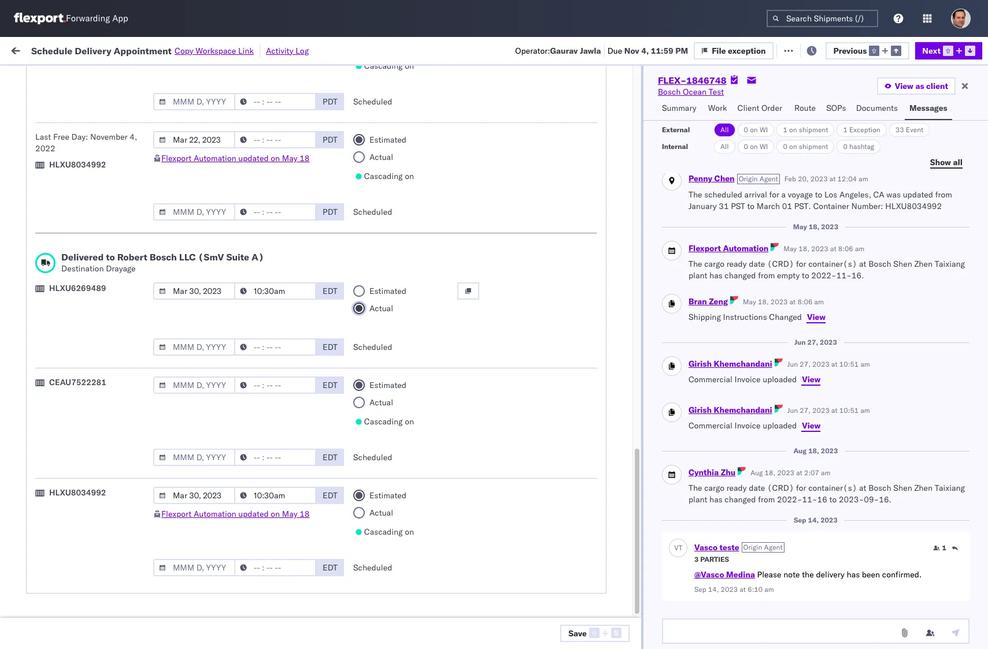 Task type: vqa. For each thing, say whether or not it's contained in the screenshot.
5:30 AM PST, Feb 3, 2023 2130387
yes



Task type: locate. For each thing, give the bounding box(es) containing it.
plant up bran
[[689, 271, 707, 281]]

-- : -- -- text field
[[234, 93, 316, 110], [234, 204, 316, 221], [234, 283, 316, 300], [234, 339, 316, 356], [234, 377, 316, 394], [234, 487, 316, 505], [234, 560, 316, 577]]

schedule for 6th schedule pickup from los angeles, ca button from the bottom of the page
[[27, 160, 61, 171]]

lhuu7894563, for schedule delivery appointment
[[712, 294, 772, 304]]

5:30 pm pst, jan 30, 2023 down the 8:30 pm pst, jan 28, 2023 on the bottom left of page
[[186, 498, 290, 508]]

12:00
[[186, 116, 209, 126]]

3 schedule pickup from los angeles, ca from the top
[[27, 211, 156, 233]]

0 horizontal spatial 1
[[783, 125, 787, 134]]

0 vertical spatial agent
[[760, 175, 778, 183]]

0 vertical spatial uploaded
[[763, 375, 797, 385]]

MMM D, YYYY text field
[[153, 93, 235, 110], [153, 204, 235, 221], [153, 283, 235, 300], [153, 339, 235, 356]]

3 resize handle column header from the left
[[334, 90, 348, 650]]

ready down zhu
[[727, 483, 747, 494]]

consignee right bookings
[[558, 370, 596, 381]]

vasco teste button
[[694, 543, 739, 553]]

1 vertical spatial 24,
[[260, 447, 273, 457]]

1 horizontal spatial 2022-
[[811, 271, 837, 281]]

4,
[[641, 45, 649, 56], [130, 132, 137, 142], [263, 141, 270, 152], [263, 167, 270, 177], [263, 192, 270, 203], [263, 218, 270, 228]]

uploaded for the middle the view button
[[763, 375, 797, 385]]

2 (crd) from the top
[[767, 483, 794, 494]]

2 vertical spatial updated
[[238, 509, 269, 520]]

pickup for fourth schedule pickup from los angeles, ca button from the bottom
[[63, 211, 88, 222]]

confirm pickup from rotterdam, netherlands button
[[27, 542, 164, 566]]

0 vertical spatial sep
[[794, 516, 806, 525]]

3 confirm from the top
[[27, 542, 56, 553]]

1 vertical spatial pdt
[[323, 135, 338, 145]]

am for 6:00
[[206, 345, 219, 355]]

ready for automation
[[727, 259, 747, 269]]

2 vertical spatial pdt
[[323, 207, 338, 217]]

jun up maeu9736123
[[787, 360, 798, 369]]

2 maeu9408431 from the top
[[788, 421, 846, 432]]

filtered by:
[[12, 71, 53, 81]]

container(s) up '16'
[[808, 483, 857, 494]]

2022
[[278, 116, 298, 126], [272, 141, 292, 152], [35, 143, 55, 154], [272, 167, 292, 177], [272, 192, 292, 203], [272, 218, 292, 228], [272, 243, 292, 254], [277, 269, 297, 279], [277, 294, 297, 304], [272, 345, 293, 355]]

(crd) inside the cargo ready date (crd) for container(s)  at bosch shen zhen taixiang plant has changed from empty to 2022-11-16.
[[767, 259, 794, 269]]

flex-2130387
[[638, 396, 698, 406], [638, 421, 698, 432], [638, 472, 698, 483], [638, 548, 698, 559], [638, 574, 698, 584]]

5 ceau7522281, from the top
[[712, 243, 772, 253]]

12 fcl from the top
[[380, 472, 394, 483]]

24, for 2023
[[260, 447, 273, 457]]

shen inside the cargo ready date (crd) for container(s)  at bosch shen zhen taixiang plant has changed from empty to 2022-11-16.
[[894, 259, 912, 269]]

date inside the cargo ready date (crd) for container(s)  at bosch shen zhen taixiang plant has changed from 2022-11-16 to 2023-09-16.
[[749, 483, 765, 494]]

flexport automation updated on may 18 for pdt
[[161, 153, 310, 164]]

0 vertical spatial wi
[[760, 125, 768, 134]]

schedule pickup from rotterdam, netherlands button
[[27, 414, 164, 439], [27, 516, 164, 540]]

8 account from the top
[[564, 599, 594, 610]]

2 schedule delivery appointment button from the top
[[27, 293, 142, 306]]

2 zhen from the top
[[914, 483, 933, 494]]

ceau7522281, hlxu6269489, hlxu8034992 down pst.
[[712, 217, 892, 228]]

consignee
[[485, 116, 524, 126], [558, 370, 596, 381]]

1889466 down bran
[[663, 319, 698, 330]]

schedule pickup from rotterdam, netherlands button up confirm pickup from rotterdam, netherlands link
[[27, 516, 164, 540]]

may 18, 2023 at 8:06 am for flexport automation
[[784, 245, 865, 253]]

1 ceau7522281, hlxu6269489, hlxu8034992 from the top
[[712, 141, 892, 152]]

1 vertical spatial may 18, 2023 at 8:06 am
[[743, 298, 824, 306]]

11:59 for second schedule pickup from los angeles, ca button from the bottom
[[186, 370, 209, 381]]

aug 18, 2023 at 2:07 am
[[751, 469, 831, 478]]

los for fifth schedule pickup from los angeles, ca button from the bottom of the page
[[109, 186, 122, 196]]

container(s) inside the cargo ready date (crd) for container(s)  at bosch shen zhen taixiang plant has changed from empty to 2022-11-16.
[[808, 259, 857, 269]]

1 vertical spatial confirm delivery
[[27, 573, 88, 584]]

5 schedule pickup from los angeles, ca button from the top
[[27, 363, 164, 388]]

1 clearance from the top
[[90, 110, 127, 120]]

risk
[[240, 45, 253, 55]]

schedule delivery appointment
[[27, 141, 142, 151], [27, 293, 142, 304], [27, 395, 142, 406], [27, 497, 142, 507]]

changed inside the cargo ready date (crd) for container(s)  at bosch shen zhen taixiang plant has changed from empty to 2022-11-16.
[[725, 271, 756, 281]]

3 lhuu7894563, uetu5238478 from the top
[[712, 319, 831, 330]]

taixiang inside the cargo ready date (crd) for container(s)  at bosch shen zhen taixiang plant has changed from empty to 2022-11-16.
[[935, 259, 965, 269]]

2 horizontal spatial 1
[[942, 544, 947, 553]]

the inside the cargo ready date (crd) for container(s)  at bosch shen zhen taixiang plant has changed from empty to 2022-11-16.
[[689, 259, 702, 269]]

0 horizontal spatial work
[[126, 45, 147, 55]]

flex-1889466 for schedule pickup from los angeles, ca
[[638, 269, 698, 279]]

0 horizontal spatial 14,
[[708, 586, 719, 594]]

flexport automation updated on may 18
[[161, 153, 310, 164], [161, 509, 310, 520]]

0 vertical spatial date
[[749, 259, 765, 269]]

actual for hlxu6269489
[[369, 304, 393, 314]]

3 ceau7522281, from the top
[[712, 192, 772, 202]]

1 lhuu7894563, uetu5238478 from the top
[[712, 268, 831, 279]]

next button
[[916, 42, 982, 59]]

schedule pickup from los angeles, ca button
[[27, 160, 164, 184], [27, 185, 164, 210], [27, 211, 164, 235], [27, 262, 164, 286], [27, 363, 164, 388], [27, 440, 164, 464]]

origin inside penny chen origin agent
[[739, 175, 758, 183]]

jan left the '12,'
[[245, 370, 258, 381]]

uploaded up aug 18, 2023
[[763, 421, 797, 431]]

flex-2130384
[[638, 498, 698, 508], [638, 523, 698, 533], [638, 599, 698, 610], [638, 625, 698, 635]]

hlxu6269489, down 20,
[[774, 192, 833, 202]]

changed down zhu
[[725, 495, 756, 505]]

for left the a
[[769, 190, 779, 200]]

(crd) inside the cargo ready date (crd) for container(s)  at bosch shen zhen taixiang plant has changed from 2022-11-16 to 2023-09-16.
[[767, 483, 794, 494]]

0 vertical spatial 30,
[[255, 498, 268, 508]]

girish khemchandani
[[689, 359, 772, 370], [689, 405, 772, 416]]

1 vertical spatial gaurav
[[932, 116, 958, 126]]

1 confirm from the top
[[27, 313, 56, 324]]

maeu9408431 right please
[[788, 574, 846, 584]]

upload customs clearance documents button up "destination"
[[27, 236, 164, 261]]

edt for edt -- : -- -- text box
[[323, 453, 338, 463]]

confirm delivery button down confirm pickup from rotterdam, netherlands button
[[27, 573, 88, 585]]

cargo inside the cargo ready date (crd) for container(s)  at bosch shen zhen taixiang plant has changed from empty to 2022-11-16.
[[704, 259, 725, 269]]

4 flex-2130384 from the top
[[638, 625, 698, 635]]

medina
[[726, 570, 755, 581]]

date down "aug 18, 2023 at 2:07 am"
[[749, 483, 765, 494]]

0 vertical spatial shipment
[[799, 125, 828, 134]]

dec
[[245, 269, 260, 279], [245, 294, 260, 304], [241, 345, 256, 355]]

18 for edt
[[300, 509, 310, 520]]

jun 27, 2023 at 10:51 am up maeu9736123
[[787, 360, 870, 369]]

jun 27, 2023
[[795, 338, 837, 347]]

gvcu5265864 down abcd1234560
[[712, 472, 769, 482]]

march
[[757, 201, 780, 212]]

maeu9408431 for 8:30 pm pst, jan 23, 2023
[[788, 396, 846, 406]]

1 vertical spatial cargo
[[704, 483, 725, 494]]

1 vertical spatial sep
[[694, 586, 706, 594]]

plant inside the cargo ready date (crd) for container(s)  at bosch shen zhen taixiang plant has changed from 2022-11-16 to 2023-09-16.
[[689, 495, 707, 505]]

0 horizontal spatial sep
[[694, 586, 706, 594]]

1 10:51 from the top
[[840, 360, 859, 369]]

jawla left due
[[580, 45, 601, 56]]

1 date from the top
[[749, 259, 765, 269]]

girish down 1893174
[[689, 405, 712, 416]]

resize handle column header
[[165, 90, 179, 650], [294, 90, 308, 650], [334, 90, 348, 650], [409, 90, 423, 650], [485, 90, 498, 650], [600, 90, 614, 650], [693, 90, 707, 650], [768, 90, 782, 650], [912, 90, 926, 650], [959, 90, 973, 650]]

0 vertical spatial upload customs clearance documents button
[[27, 109, 164, 133]]

1846748 for schedule delivery appointment "button" related to 11:59 pm pdt, nov 4, 2022
[[663, 141, 698, 152]]

am right 12:00
[[211, 116, 224, 126]]

copy
[[175, 45, 193, 56]]

gvcu5265864 for 8:30 pm pst, jan 23, 2023
[[712, 396, 769, 406]]

0 horizontal spatial 16.
[[852, 271, 864, 281]]

schedule pickup from los angeles, ca link for 3rd schedule pickup from los angeles, ca button from the bottom of the page
[[27, 262, 164, 285]]

shipping
[[689, 312, 721, 323]]

vasco teste origin agent
[[694, 543, 783, 553]]

bookings test consignee
[[504, 370, 596, 381]]

14, down '16'
[[808, 516, 819, 525]]

origin for chen
[[739, 175, 758, 183]]

30, down 28,
[[255, 498, 268, 508]]

flex-1889466 up bran
[[638, 269, 698, 279]]

(crd) for empty
[[767, 259, 794, 269]]

mmm d, yyyy text field for 1st -- : -- -- text field from the top
[[153, 93, 235, 110]]

2 -- : -- -- text field from the top
[[234, 204, 316, 221]]

sep
[[794, 516, 806, 525], [694, 586, 706, 594]]

0 horizontal spatial --
[[504, 116, 514, 126]]

1 vertical spatial automation
[[723, 243, 769, 254]]

customs
[[55, 110, 87, 120], [55, 237, 87, 247], [55, 466, 87, 476], [55, 593, 87, 603]]

mmm d, yyyy text field up the 8:30 pm pst, jan 28, 2023 on the bottom left of page
[[153, 449, 235, 467]]

work
[[126, 45, 147, 55], [708, 103, 727, 113]]

my
[[12, 42, 30, 58]]

5 ceau7522281, hlxu6269489, hlxu8034992 from the top
[[712, 243, 892, 253]]

11- right empty
[[837, 271, 852, 281]]

file exception button
[[772, 41, 852, 59], [772, 41, 852, 59], [694, 42, 773, 59], [694, 42, 773, 59]]

all
[[720, 125, 729, 134], [720, 142, 729, 151]]

11- inside the cargo ready date (crd) for container(s)  at bosch shen zhen taixiang plant has changed from empty to 2022-11-16.
[[837, 271, 852, 281]]

0 vertical spatial 11-
[[837, 271, 852, 281]]

date
[[749, 259, 765, 269], [749, 483, 765, 494]]

documents
[[856, 103, 898, 113], [27, 121, 68, 132], [27, 248, 68, 259], [27, 477, 68, 488], [27, 605, 68, 615]]

4 edt from the top
[[323, 453, 338, 463]]

0 vertical spatial pdt
[[323, 97, 338, 107]]

1 2130387 from the top
[[663, 396, 698, 406]]

pst.
[[794, 201, 811, 212]]

-- : -- -- text field
[[234, 131, 316, 149], [234, 449, 316, 467]]

documents button
[[852, 98, 905, 120]]

mmm d, yyyy text field down 11:00 pm pst, feb 2, 2023
[[153, 560, 235, 577]]

-- : -- -- text field down a)
[[234, 283, 316, 300]]

2:07
[[804, 469, 819, 478]]

0 vertical spatial schedule pickup from rotterdam, netherlands
[[27, 415, 150, 437]]

view inside "view as client" button
[[895, 81, 914, 91]]

girish khemchandani up "msdu7304509"
[[689, 359, 772, 370]]

1 vertical spatial uploaded
[[763, 421, 797, 431]]

clearance for 3rd upload customs clearance documents link from the top of the page
[[90, 466, 127, 476]]

2 estimated from the top
[[369, 286, 406, 297]]

the inside the scheduled arrival for a voyage to los angeles, ca was updated from january 31 pst to march 01 pst. container number: hlxu8034992
[[689, 190, 702, 200]]

5 karl from the top
[[603, 523, 618, 533]]

3 pdt from the top
[[323, 207, 338, 217]]

gaurav jawla for test123456
[[932, 167, 980, 177]]

0 horizontal spatial numbers
[[712, 99, 741, 108]]

zhen inside the cargo ready date (crd) for container(s)  at bosch shen zhen taixiang plant has changed from empty to 2022-11-16.
[[914, 259, 933, 269]]

2022- right empty
[[811, 271, 837, 281]]

delivery for 11:59 pm pst, dec 13, 2022
[[63, 293, 93, 304]]

7 integration from the top
[[504, 574, 544, 584]]

30,
[[255, 498, 268, 508], [255, 523, 268, 533]]

gaurav down messages
[[932, 116, 958, 126]]

1 vertical spatial 5:30
[[186, 523, 204, 533]]

lhuu7894563, for schedule pickup from los angeles, ca
[[712, 268, 772, 279]]

schedule pickup from rotterdam, netherlands down the ceau7522281
[[27, 415, 150, 437]]

ceau7522281, hlxu6269489, hlxu8034992 for schedule delivery appointment "button" related to 11:59 pm pdt, nov 4, 2022
[[712, 141, 892, 152]]

0 horizontal spatial 11-
[[802, 495, 817, 505]]

MMM D, YYYY text field
[[153, 131, 235, 149], [153, 377, 235, 394], [153, 449, 235, 467], [153, 487, 235, 505], [153, 560, 235, 577]]

flexport automation updated on may 18 down 12:00 am pdt, aug 19, 2022
[[161, 153, 310, 164]]

1 vertical spatial 11-
[[802, 495, 817, 505]]

0 vertical spatial girish
[[689, 359, 712, 370]]

1 vertical spatial taixiang
[[935, 483, 965, 494]]

1 vertical spatial view button
[[802, 374, 821, 386]]

3 the from the top
[[689, 483, 702, 494]]

jawla up savant at the top right of page
[[960, 167, 980, 177]]

0 vertical spatial 13,
[[262, 269, 275, 279]]

1 commercial invoice uploaded view from the top
[[689, 375, 821, 385]]

mmm d, yyyy text field up llc
[[153, 204, 235, 221]]

all for internal
[[720, 142, 729, 151]]

2 plant from the top
[[689, 495, 707, 505]]

0 vertical spatial changed
[[725, 271, 756, 281]]

bosch inside the cargo ready date (crd) for container(s)  at bosch shen zhen taixiang plant has changed from empty to 2022-11-16.
[[869, 259, 892, 269]]

8:30 for 8:30 pm pst, jan 23, 2023
[[186, 396, 204, 406]]

changed
[[769, 312, 802, 323]]

1889466 up bran
[[663, 269, 698, 279]]

4 mmm d, yyyy text field from the top
[[153, 339, 235, 356]]

has left been
[[847, 570, 860, 581]]

sops button
[[822, 98, 852, 120]]

jan for 6th schedule pickup from los angeles, ca button from the top
[[245, 447, 258, 457]]

0 vertical spatial view button
[[807, 312, 826, 323]]

2 vertical spatial the
[[689, 483, 702, 494]]

schedule pickup from los angeles, ca for the schedule pickup from los angeles, ca 'link' associated with fourth schedule pickup from los angeles, ca button from the bottom
[[27, 211, 156, 233]]

1 1889466 from the top
[[663, 269, 698, 279]]

2 flexport automation updated on may 18 from the top
[[161, 509, 310, 520]]

1 vertical spatial work
[[708, 103, 727, 113]]

delivery down confirm pickup from los angeles, ca
[[58, 344, 88, 355]]

appointment right day:
[[95, 141, 142, 151]]

gvcu5265864 for 5:30 am pst, feb 3, 2023
[[712, 574, 769, 584]]

2130387 for 5:30 am pst, feb 3, 2023
[[663, 574, 698, 584]]

feb left 20,
[[785, 175, 796, 183]]

1 all button from the top
[[714, 123, 735, 137]]

date for automation
[[749, 259, 765, 269]]

view button down jun 27, 2023
[[802, 374, 821, 386]]

automation down the 8:30 pm pst, jan 28, 2023 on the bottom left of page
[[194, 509, 236, 520]]

18, up shipping instructions changed view
[[758, 298, 769, 306]]

3 flex-2130387 from the top
[[638, 472, 698, 483]]

2022- inside the cargo ready date (crd) for container(s)  at bosch shen zhen taixiang plant has changed from empty to 2022-11-16.
[[811, 271, 837, 281]]

date inside the cargo ready date (crd) for container(s)  at bosch shen zhen taixiang plant has changed from empty to 2022-11-16.
[[749, 259, 765, 269]]

1 test123456 from the top
[[788, 141, 836, 152]]

flex-1889466 up flex-1893174
[[638, 345, 698, 355]]

flexport
[[429, 116, 459, 126], [161, 153, 192, 164], [689, 243, 721, 254], [161, 509, 192, 520]]

1 vertical spatial girish khemchandani button
[[689, 405, 772, 416]]

agent
[[760, 175, 778, 183], [764, 544, 783, 552]]

0 vertical spatial girish khemchandani
[[689, 359, 772, 370]]

1 5:30 from the top
[[186, 498, 204, 508]]

delivery for 5:30 am pst, feb 3, 2023
[[58, 573, 88, 584]]

0 vertical spatial updated
[[238, 153, 269, 164]]

taixiang inside the cargo ready date (crd) for container(s)  at bosch shen zhen taixiang plant has changed from 2022-11-16 to 2023-09-16.
[[935, 483, 965, 494]]

11:00 up "5:30 am pst, feb 3, 2023"
[[186, 548, 209, 559]]

1 horizontal spatial --
[[788, 447, 798, 457]]

760
[[213, 45, 228, 55]]

bosch inside the delivered to robert bosch llc (smv suite a) destination drayage
[[150, 252, 177, 263]]

6 resize handle column header from the left
[[600, 90, 614, 650]]

agent inside penny chen origin agent
[[760, 175, 778, 183]]

abcdefg78456546 for confirm delivery
[[788, 345, 865, 355]]

0 vertical spatial confirm delivery link
[[27, 344, 88, 355]]

from inside the scheduled arrival for a voyage to los angeles, ca was updated from january 31 pst to march 01 pst. container number: hlxu8034992
[[935, 190, 952, 200]]

upload customs clearance documents button down workitem button
[[27, 109, 164, 133]]

feb left the 3,
[[241, 574, 255, 584]]

jun down changed
[[795, 338, 806, 347]]

2 8:30 from the top
[[186, 472, 204, 483]]

schedule for fourth schedule pickup from los angeles, ca button from the bottom
[[27, 211, 61, 222]]

cargo inside the cargo ready date (crd) for container(s)  at bosch shen zhen taixiang plant has changed from 2022-11-16 to 2023-09-16.
[[704, 483, 725, 494]]

penny
[[689, 173, 712, 184]]

schedule pickup from los angeles, ca for the schedule pickup from los angeles, ca 'link' corresponding to fifth schedule pickup from los angeles, ca button from the bottom of the page
[[27, 186, 156, 208]]

2130384
[[663, 498, 698, 508], [663, 523, 698, 533], [663, 599, 698, 610], [663, 625, 698, 635]]

pickup
[[63, 160, 88, 171], [63, 186, 88, 196], [63, 211, 88, 222], [63, 262, 88, 273], [58, 313, 83, 324], [63, 364, 88, 374], [63, 415, 88, 425], [63, 440, 88, 451], [63, 517, 88, 527], [58, 542, 83, 553], [58, 618, 83, 629]]

4 2130384 from the top
[[663, 625, 698, 635]]

1 horizontal spatial sep
[[794, 516, 806, 525]]

jan up 28,
[[245, 447, 258, 457]]

maeu9408431 up aug 18, 2023
[[788, 421, 846, 432]]

5:30 pm pst, jan 30, 2023 for schedule pickup from rotterdam, netherlands
[[186, 523, 290, 533]]

account
[[564, 396, 594, 406], [564, 421, 594, 432], [564, 472, 594, 483], [564, 498, 594, 508], [564, 523, 594, 533], [564, 548, 594, 559], [564, 574, 594, 584], [564, 599, 594, 610], [564, 625, 594, 635]]

4 resize handle column header from the left
[[409, 90, 423, 650]]

1 vertical spatial khemchandani
[[714, 405, 772, 416]]

flex-
[[658, 75, 686, 86], [638, 116, 663, 126], [638, 141, 663, 152], [638, 167, 663, 177], [638, 192, 663, 203], [638, 218, 663, 228], [638, 243, 663, 254], [638, 269, 663, 279], [638, 294, 663, 304], [638, 319, 663, 330], [638, 345, 663, 355], [638, 370, 663, 381], [638, 396, 663, 406], [638, 421, 663, 432], [638, 447, 663, 457], [638, 472, 663, 483], [638, 498, 663, 508], [638, 523, 663, 533], [638, 548, 663, 559], [638, 574, 663, 584], [638, 599, 663, 610], [638, 625, 663, 635]]

gaurav jawla up omkar savant in the right top of the page
[[932, 167, 980, 177]]

origin inside vasco teste origin agent
[[743, 544, 762, 552]]

1 horizontal spatial 14,
[[808, 516, 819, 525]]

(crd) down "aug 18, 2023 at 2:07 am"
[[767, 483, 794, 494]]

changed inside the cargo ready date (crd) for container(s)  at bosch shen zhen taixiang plant has changed from 2022-11-16 to 2023-09-16.
[[725, 495, 756, 505]]

1 zimu3048342 from the top
[[788, 498, 843, 508]]

test123456 for schedule delivery appointment "button" related to 11:59 pm pdt, nov 4, 2022
[[788, 141, 836, 152]]

schedule delivery appointment button
[[27, 140, 142, 153], [27, 293, 142, 306], [27, 395, 142, 407], [27, 496, 142, 509]]

save
[[569, 629, 587, 639]]

flex-1889466 button
[[620, 266, 701, 282], [620, 266, 701, 282], [620, 291, 701, 307], [620, 291, 701, 307], [620, 317, 701, 333], [620, 317, 701, 333], [620, 342, 701, 358], [620, 342, 701, 358]]

-- : -- -- text field up 28,
[[234, 449, 316, 467]]

0 vertical spatial schedule pickup from rotterdam, netherlands button
[[27, 414, 164, 439]]

1 horizontal spatial 1
[[843, 125, 848, 134]]

14, inside @vasco medina please note the delivery has been confirmed. sep 14, 2023 at 6:10 am
[[708, 586, 719, 594]]

1 vertical spatial girish khemchandani
[[689, 405, 772, 416]]

flex-1846748 button
[[620, 138, 701, 155], [620, 138, 701, 155], [620, 164, 701, 180], [620, 164, 701, 180], [620, 189, 701, 206], [620, 189, 701, 206], [620, 215, 701, 231], [620, 215, 701, 231], [620, 240, 701, 256], [620, 240, 701, 256]]

file exception
[[790, 45, 844, 55], [712, 45, 766, 56]]

jun 27, 2023 at 10:51 am
[[787, 360, 870, 369], [787, 407, 870, 415]]

pickup for 1st schedule pickup from rotterdam, netherlands button from the bottom of the page
[[63, 517, 88, 527]]

2 integration test account - karl lagerfeld from the top
[[504, 421, 655, 432]]

ceau7522281, hlxu6269489, hlxu8034992 for 6th schedule pickup from los angeles, ca button from the bottom of the page
[[712, 167, 892, 177]]

1 8:30 from the top
[[186, 396, 204, 406]]

edt for third -- : -- -- text field from the bottom of the page
[[323, 380, 338, 391]]

the for the cargo ready date (crd) for container(s)  at bosch shen zhen taixiang plant has changed from empty to 2022-11-16.
[[689, 259, 702, 269]]

plant inside the cargo ready date (crd) for container(s)  at bosch shen zhen taixiang plant has changed from empty to 2022-11-16.
[[689, 271, 707, 281]]

agent inside vasco teste origin agent
[[764, 544, 783, 552]]

0 vertical spatial automation
[[194, 153, 236, 164]]

1 vertical spatial wi
[[760, 142, 768, 151]]

confirm
[[27, 313, 56, 324], [27, 344, 56, 355], [27, 542, 56, 553], [27, 573, 56, 584], [27, 618, 56, 629]]

schedule pickup from los angeles, ca
[[27, 160, 156, 182], [27, 186, 156, 208], [27, 211, 156, 233], [27, 262, 156, 284], [27, 364, 156, 386], [27, 440, 156, 462]]

cascading for mmm d, yyyy text field related to third -- : -- -- text field from the bottom of the page
[[364, 417, 403, 427]]

ceau7522281, hlxu6269489, hlxu8034992 down 1 on shipment
[[712, 141, 892, 152]]

feb left '2,'
[[245, 548, 259, 559]]

numbers for mbl/mawb numbers
[[830, 94, 858, 103]]

clearance for 3rd upload customs clearance documents link from the bottom
[[90, 237, 127, 247]]

work right the import
[[126, 45, 147, 55]]

jan left '23,'
[[240, 396, 253, 406]]

pm for schedule delivery appointment "button" related to 11:59 pm pdt, nov 4, 2022
[[211, 141, 223, 152]]

mmm d, yyyy text field down llc
[[153, 283, 235, 300]]

dec for from
[[245, 269, 260, 279]]

0 vertical spatial container(s)
[[808, 259, 857, 269]]

1 girish khemchandani from the top
[[689, 359, 772, 370]]

flexport automation updated on may 18 button for edt
[[161, 509, 310, 520]]

all for external
[[720, 125, 729, 134]]

delivery for 5:30 pm pst, jan 30, 2023
[[63, 497, 93, 507]]

2 the from the top
[[689, 259, 702, 269]]

date for zhu
[[749, 483, 765, 494]]

schedule pickup from rotterdam, netherlands link up confirm pickup from rotterdam, netherlands link
[[27, 516, 164, 539]]

abcdefg78456546 for schedule delivery appointment
[[788, 294, 865, 304]]

5:30 for from
[[186, 523, 204, 533]]

view button up aug 18, 2023
[[802, 420, 821, 432]]

2 shen from the top
[[894, 483, 912, 494]]

1 wi from the top
[[760, 125, 768, 134]]

the inside the cargo ready date (crd) for container(s)  at bosch shen zhen taixiang plant has changed from 2022-11-16 to 2023-09-16.
[[689, 483, 702, 494]]

1 upload customs clearance documents link from the top
[[27, 109, 164, 132]]

0 vertical spatial confirm pickup from rotterdam, netherlands
[[27, 542, 145, 564]]

2 schedule pickup from los angeles, ca button from the top
[[27, 185, 164, 210]]

1 vertical spatial 30,
[[255, 523, 268, 533]]

schedule delivery appointment for 11:59 pm pst, dec 13, 2022
[[27, 293, 142, 304]]

-- up "aug 18, 2023 at 2:07 am"
[[788, 447, 798, 457]]

5:30 am pst, feb 3, 2023
[[186, 574, 287, 584]]

8 karl from the top
[[603, 599, 618, 610]]

test123456 for fifth schedule pickup from los angeles, ca button from the bottom of the page
[[788, 192, 836, 203]]

6 schedule pickup from los angeles, ca from the top
[[27, 440, 156, 462]]

3 uetu5238478 from the top
[[774, 319, 831, 330]]

jawla for ceau7522281, hlxu6269489, hlxu8034992
[[960, 167, 980, 177]]

teste
[[720, 543, 739, 553]]

8 ocean fcl from the top
[[354, 370, 394, 381]]

1 vertical spatial consignee
[[558, 370, 596, 381]]

shipment
[[799, 125, 828, 134], [799, 142, 828, 151]]

-- : -- -- text field down 28,
[[234, 487, 316, 505]]

2 lhuu7894563, uetu5238478 from the top
[[712, 294, 831, 304]]

by:
[[42, 71, 53, 81]]

0 vertical spatial khemchandani
[[714, 359, 772, 370]]

cargo down flexport automation
[[704, 259, 725, 269]]

0 vertical spatial girish khemchandani button
[[689, 359, 772, 370]]

flex-2130387 for 11:00 pm pst, feb 2, 2023
[[638, 548, 698, 559]]

numbers inside container numbers
[[712, 99, 741, 108]]

flex-2130387 for 5:30 am pst, feb 3, 2023
[[638, 574, 698, 584]]

test123456 down pst.
[[788, 218, 836, 228]]

0 horizontal spatial consignee
[[485, 116, 524, 126]]

2 schedule delivery appointment link from the top
[[27, 293, 142, 304]]

pst
[[731, 201, 745, 212]]

0 vertical spatial 5:30 pm pst, jan 30, 2023
[[186, 498, 290, 508]]

-- : -- -- text field up 8,
[[234, 204, 316, 221]]

2 scheduled from the top
[[353, 207, 392, 217]]

1 vertical spatial container
[[813, 201, 849, 212]]

flex-2130384 button
[[620, 495, 701, 511], [620, 495, 701, 511], [620, 520, 701, 536], [620, 520, 701, 536], [620, 596, 701, 613], [620, 596, 701, 613], [620, 622, 701, 638], [620, 622, 701, 638]]

bosch ocean test link
[[658, 86, 724, 98]]

1 vertical spatial date
[[749, 483, 765, 494]]

container(s) for 11-
[[808, 259, 857, 269]]

test123456 down may 18, 2023
[[788, 243, 836, 254]]

2 upload from the top
[[27, 237, 53, 247]]

am down 11:00 pm pst, feb 2, 2023
[[206, 574, 219, 584]]

pickup inside confirm pickup from los angeles, ca
[[58, 313, 83, 324]]

-- : -- -- text field for edt
[[234, 449, 316, 467]]

jan
[[245, 370, 258, 381], [240, 396, 253, 406], [245, 447, 258, 457], [240, 472, 253, 483], [240, 498, 253, 508], [240, 523, 253, 533]]

confirm delivery link down confirm pickup from rotterdam, netherlands button
[[27, 573, 88, 584]]

2 18 from the top
[[300, 509, 310, 520]]

1 horizontal spatial aug
[[751, 469, 763, 478]]

ceau7522281, hlxu6269489, hlxu8034992 up the voyage
[[712, 167, 892, 177]]

0 vertical spatial cargo
[[704, 259, 725, 269]]

has inside the cargo ready date (crd) for container(s)  at bosch shen zhen taixiang plant has changed from empty to 2022-11-16.
[[710, 271, 723, 281]]

11:59 pm pdt, nov 4, 2022 for the schedule pickup from los angeles, ca 'link' associated with 6th schedule pickup from los angeles, ca button from the bottom of the page
[[186, 167, 292, 177]]

1 vertical spatial 10:51
[[840, 407, 859, 415]]

0 vertical spatial 24,
[[258, 345, 270, 355]]

18, for flexport automation
[[799, 245, 810, 253]]

4 uetu5238478 from the top
[[774, 345, 831, 355]]

24,
[[258, 345, 270, 355], [260, 447, 273, 457]]

container(s) inside the cargo ready date (crd) for container(s)  at bosch shen zhen taixiang plant has changed from 2022-11-16 to 2023-09-16.
[[808, 483, 857, 494]]

nov
[[624, 45, 639, 56], [246, 141, 261, 152], [246, 167, 261, 177], [246, 192, 261, 203], [246, 218, 261, 228], [245, 243, 260, 254]]

origin up arrival
[[739, 175, 758, 183]]

netherlands for 1st schedule pickup from rotterdam, netherlands link from the bottom
[[27, 528, 72, 539]]

schedule for fifth schedule pickup from los angeles, ca button from the bottom of the page
[[27, 186, 61, 196]]

link
[[238, 45, 254, 56]]

schedule pickup from los angeles, ca link for 6th schedule pickup from los angeles, ca button from the top
[[27, 440, 164, 463]]

1 30, from the top
[[255, 498, 268, 508]]

0 vertical spatial all button
[[714, 123, 735, 137]]

16.
[[852, 271, 864, 281], [879, 495, 892, 505]]

1 vertical spatial shen
[[894, 483, 912, 494]]

gaurav left due
[[550, 45, 578, 56]]

(crd) for 2022-
[[767, 483, 794, 494]]

ready inside the cargo ready date (crd) for container(s)  at bosch shen zhen taixiang plant has changed from empty to 2022-11-16.
[[727, 259, 747, 269]]

upload customs clearance documents button for 12:00 am pdt, aug 19, 2022
[[27, 109, 164, 133]]

jun down maeu9736123
[[787, 407, 798, 415]]

0 vertical spatial confirm delivery
[[27, 344, 88, 355]]

pm for fourth schedule pickup from los angeles, ca button from the bottom
[[211, 218, 223, 228]]

view
[[895, 81, 914, 91], [807, 312, 826, 323], [802, 375, 821, 385], [802, 421, 821, 431]]

sep 14, 2023
[[794, 516, 838, 525]]

date down flexport automation button
[[749, 259, 765, 269]]

2130387 for 11:00 pm pst, feb 2, 2023
[[663, 548, 698, 559]]

2 vertical spatial view button
[[802, 420, 821, 432]]

flexport automation updated on may 18 for edt
[[161, 509, 310, 520]]

1 vertical spatial 2022-
[[777, 495, 802, 505]]

0 vertical spatial the
[[689, 190, 702, 200]]

4 karl from the top
[[603, 498, 618, 508]]

0 vertical spatial 18
[[300, 153, 310, 164]]

agent up please
[[764, 544, 783, 552]]

8 integration test account - karl lagerfeld from the top
[[504, 599, 655, 610]]

angeles, inside confirm pickup from los angeles, ca
[[119, 313, 151, 324]]

0 vertical spatial 2022-
[[811, 271, 837, 281]]

None text field
[[662, 619, 970, 645]]

flex-1889466 up shipping
[[638, 294, 698, 304]]

4 integration test account - karl lagerfeld from the top
[[504, 498, 655, 508]]

5 edt from the top
[[323, 491, 338, 501]]

pdt, for the schedule pickup from los angeles, ca 'link' associated with fourth schedule pickup from los angeles, ca button from the bottom
[[225, 218, 244, 228]]

8 fcl from the top
[[380, 370, 394, 381]]

zhen inside the cargo ready date (crd) for container(s)  at bosch shen zhen taixiang plant has changed from 2022-11-16 to 2023-09-16.
[[914, 483, 933, 494]]

pickup for fifth schedule pickup from los angeles, ca button from the bottom of the page
[[63, 186, 88, 196]]

0 vertical spatial consignee
[[485, 116, 524, 126]]

updated right was
[[903, 190, 933, 200]]

0 vertical spatial flexport automation updated on may 18
[[161, 153, 310, 164]]

ready inside the cargo ready date (crd) for container(s)  at bosch shen zhen taixiang plant has changed from 2022-11-16 to 2023-09-16.
[[727, 483, 747, 494]]

6 edt from the top
[[323, 563, 338, 574]]

1 vertical spatial upload customs clearance documents button
[[27, 236, 164, 261]]

@vasco medina button
[[694, 570, 755, 581]]

container inside button
[[712, 90, 743, 98]]

confirm pickup from los angeles, ca button
[[27, 313, 164, 337]]

test123456 for 6th schedule pickup from los angeles, ca button from the bottom of the page
[[788, 167, 836, 177]]

consignee for bookings test consignee
[[558, 370, 596, 381]]

5:30 down the 8:30 pm pst, jan 28, 2023 on the bottom left of page
[[186, 498, 204, 508]]

ceau7522281,
[[712, 141, 772, 152], [712, 167, 772, 177], [712, 192, 772, 202], [712, 217, 772, 228], [712, 243, 772, 253]]

1 vertical spatial flexport automation updated on may 18 button
[[161, 509, 310, 520]]

0 horizontal spatial container
[[712, 90, 743, 98]]

1 resize handle column header from the left
[[165, 90, 179, 650]]

-- : -- -- text field down '2,'
[[234, 560, 316, 577]]

5:30 up 11:00 pm pst, feb 2, 2023
[[186, 523, 204, 533]]

confirm inside confirm pickup from los angeles, ca
[[27, 313, 56, 324]]

2022- down "aug 18, 2023 at 2:07 am"
[[777, 495, 802, 505]]

2 container(s) from the top
[[808, 483, 857, 494]]

2 taixiang from the top
[[935, 483, 965, 494]]

wi down client order button
[[760, 125, 768, 134]]

has inside the cargo ready date (crd) for container(s)  at bosch shen zhen taixiang plant has changed from 2022-11-16 to 2023-09-16.
[[710, 495, 723, 505]]

1889466 up 1893174
[[663, 345, 698, 355]]

1 vertical spatial schedule pickup from rotterdam, netherlands button
[[27, 516, 164, 540]]

los inside confirm pickup from los angeles, ca
[[104, 313, 117, 324]]

all down caiu7969337
[[720, 142, 729, 151]]

1 uetu5238478 from the top
[[774, 268, 831, 279]]

angeles, inside the scheduled arrival for a voyage to los angeles, ca was updated from january 31 pst to march 01 pst. container number: hlxu8034992
[[840, 190, 871, 200]]

los for fourth schedule pickup from los angeles, ca button from the bottom
[[109, 211, 122, 222]]

jan for 8:30 pm pst, jan 23, 2023's schedule delivery appointment "button"
[[240, 396, 253, 406]]

2 clearance from the top
[[90, 237, 127, 247]]

6 -- : -- -- text field from the top
[[234, 487, 316, 505]]

1 container(s) from the top
[[808, 259, 857, 269]]

2 mmm d, yyyy text field from the top
[[153, 377, 235, 394]]

confirm for 11:00 pm pst, feb 2, 2023
[[27, 542, 56, 553]]

0 vertical spatial 5:30
[[186, 498, 204, 508]]

Search Work text field
[[599, 41, 725, 59]]

confirm inside confirm pickup from rotterdam, netherlands link
[[27, 542, 56, 553]]

3 gvcu5265864 from the top
[[712, 472, 769, 482]]

24, up the '12,'
[[258, 345, 270, 355]]

hashtag
[[849, 142, 874, 151]]

cargo
[[704, 259, 725, 269], [704, 483, 725, 494]]

for inside the cargo ready date (crd) for container(s)  at bosch shen zhen taixiang plant has changed from empty to 2022-11-16.
[[796, 259, 806, 269]]

pm
[[676, 45, 688, 56], [211, 141, 223, 152], [211, 167, 223, 177], [211, 192, 223, 203], [211, 218, 223, 228], [211, 243, 223, 254], [211, 269, 223, 279], [211, 294, 223, 304], [211, 370, 223, 381], [206, 396, 218, 406], [211, 447, 223, 457], [206, 472, 218, 483], [206, 498, 218, 508], [206, 523, 218, 533], [211, 548, 223, 559]]

consignee right "demo"
[[485, 116, 524, 126]]

to inside the cargo ready date (crd) for container(s)  at bosch shen zhen taixiang plant has changed from empty to 2022-11-16.
[[802, 271, 809, 281]]

pm for 6th schedule pickup from los angeles, ca button from the top
[[211, 447, 223, 457]]

delivery down the ceau7522281
[[63, 395, 93, 406]]

1 karl from the top
[[603, 396, 618, 406]]

gvcu5265864 up abcd1234560
[[712, 421, 769, 431]]

upload for 3rd upload customs clearance documents link from the bottom
[[27, 237, 53, 247]]

8:06 up the cargo ready date (crd) for container(s)  at bosch shen zhen taixiang plant has changed from empty to 2022-11-16.
[[838, 245, 853, 253]]

1 vertical spatial am
[[206, 345, 219, 355]]

lhuu7894563, uetu5238478
[[712, 268, 831, 279], [712, 294, 831, 304], [712, 319, 831, 330], [712, 345, 831, 355]]

previous
[[834, 45, 867, 56]]

1 mmm d, yyyy text field from the top
[[153, 131, 235, 149]]

1 vertical spatial (crd)
[[767, 483, 794, 494]]

2 vertical spatial automation
[[194, 509, 236, 520]]

updated down 12:00 am pdt, aug 19, 2022
[[238, 153, 269, 164]]

rotterdam, inside button
[[104, 542, 145, 553]]

mmm d, yyyy text field down 6:00
[[153, 377, 235, 394]]

1 vertical spatial 16.
[[879, 495, 892, 505]]

14 ocean fcl from the top
[[354, 523, 394, 533]]

1 for on
[[783, 125, 787, 134]]

2 vertical spatial aug
[[751, 469, 763, 478]]

5:30 for appointment
[[186, 498, 204, 508]]

has inside @vasco medina please note the delivery has been confirmed. sep 14, 2023 at 6:10 am
[[847, 570, 860, 581]]

14, down @vasco on the bottom right of page
[[708, 586, 719, 594]]

1 vertical spatial 11:59 pm pst, dec 13, 2022
[[186, 294, 297, 304]]

1 vertical spatial 18
[[300, 509, 310, 520]]

id
[[635, 94, 642, 103]]

for inside the scheduled arrival for a voyage to los angeles, ca was updated from january 31 pst to march 01 pst. container number: hlxu8034992
[[769, 190, 779, 200]]

hlxu8034992
[[835, 141, 892, 152], [49, 160, 106, 170], [835, 167, 892, 177], [835, 192, 892, 202], [885, 201, 942, 212], [835, 217, 892, 228], [835, 243, 892, 253], [49, 488, 106, 498]]

upload customs clearance documents button for 11:00 pm pst, nov 8, 2022
[[27, 236, 164, 261]]

3 lagerfeld from the top
[[620, 472, 655, 483]]

lhuu7894563, up "msdu7304509"
[[712, 345, 772, 355]]

shen inside the cargo ready date (crd) for container(s)  at bosch shen zhen taixiang plant has changed from 2022-11-16 to 2023-09-16.
[[894, 483, 912, 494]]

4 schedule pickup from los angeles, ca link from the top
[[27, 262, 164, 285]]

6 account from the top
[[564, 548, 594, 559]]

netherlands for confirm pickup from rotterdam, netherlands link
[[27, 554, 72, 564]]

0 vertical spatial 0 on wi
[[744, 125, 768, 134]]

view as client
[[895, 81, 948, 91]]

message
[[156, 45, 188, 55]]

1846748
[[686, 75, 727, 86], [663, 141, 698, 152], [663, 167, 698, 177], [663, 192, 698, 203], [663, 218, 698, 228], [663, 243, 698, 254]]

2 cascading on from the top
[[364, 171, 414, 182]]

mmm d, yyyy text field down the 8:30 pm pst, jan 28, 2023 on the bottom left of page
[[153, 487, 235, 505]]

clearance for first upload customs clearance documents link from the top of the page
[[90, 110, 127, 120]]

hlxu8034992 inside the scheduled arrival for a voyage to los angeles, ca was updated from january 31 pst to march 01 pst. container number: hlxu8034992
[[885, 201, 942, 212]]

11:00 pm pst, feb 2, 2023
[[186, 548, 291, 559]]



Task type: describe. For each thing, give the bounding box(es) containing it.
0 hashtag
[[843, 142, 874, 151]]

instructions
[[723, 312, 767, 323]]

from inside the cargo ready date (crd) for container(s)  at bosch shen zhen taixiang plant has changed from 2022-11-16 to 2023-09-16.
[[758, 495, 775, 505]]

5 fcl from the top
[[380, 294, 394, 304]]

bran zeng
[[689, 297, 728, 307]]

actual for ceau7522281
[[369, 398, 393, 408]]

4 upload customs clearance documents link from the top
[[27, 592, 164, 616]]

1 horizontal spatial work
[[708, 103, 727, 113]]

0 down caiu7969337
[[744, 142, 748, 151]]

16. inside the cargo ready date (crd) for container(s)  at bosch shen zhen taixiang plant has changed from 2022-11-16 to 2023-09-16.
[[879, 495, 892, 505]]

2 zimu3048342 from the top
[[788, 523, 843, 533]]

2 customs from the top
[[55, 237, 87, 247]]

jawla for caiu7969337
[[960, 116, 980, 126]]

flexport. image
[[14, 13, 66, 24]]

show all button
[[923, 154, 970, 171]]

in
[[173, 71, 180, 80]]

container numbers
[[712, 90, 743, 108]]

route button
[[790, 98, 822, 120]]

4 fcl from the top
[[380, 218, 394, 228]]

appointment up ready for work, blocked, in progress
[[114, 45, 172, 56]]

client
[[926, 81, 948, 91]]

2 flex-2130387 from the top
[[638, 421, 698, 432]]

11:59 for 6th schedule pickup from los angeles, ca button from the bottom of the page
[[186, 167, 209, 177]]

18, up 2:07
[[809, 447, 819, 456]]

6 schedule pickup from los angeles, ca button from the top
[[27, 440, 164, 464]]

consignee for flexport demo consignee
[[485, 116, 524, 126]]

workspace
[[196, 45, 236, 56]]

1846748 for 6th schedule pickup from los angeles, ca button from the bottom of the page
[[663, 167, 698, 177]]

1 schedule pickup from rotterdam, netherlands from the top
[[27, 415, 150, 437]]

schedule delivery appointment link for 11:59 pm pst, dec 13, 2022
[[27, 293, 142, 304]]

caiu7969337
[[712, 116, 767, 126]]

to inside the delivered to robert bosch llc (smv suite a) destination drayage
[[106, 252, 115, 263]]

external
[[662, 125, 690, 134]]

confirm pickup from los angeles, ca
[[27, 313, 151, 335]]

4 ocean fcl from the top
[[354, 218, 394, 228]]

view up jun 27, 2023
[[807, 312, 826, 323]]

flex-1846748 link
[[658, 75, 727, 86]]

delivery up ready
[[75, 45, 111, 56]]

my work
[[12, 42, 63, 58]]

schedule delivery appointment button for 11:59 pm pst, dec 13, 2022
[[27, 293, 142, 306]]

cargo for cynthia
[[704, 483, 725, 494]]

hlxu6269489
[[49, 283, 106, 294]]

13 fcl from the top
[[380, 498, 394, 508]]

los inside the scheduled arrival for a voyage to los angeles, ca was updated from january 31 pst to march 01 pst. container number: hlxu8034992
[[825, 190, 838, 200]]

0 vertical spatial gaurav
[[550, 45, 578, 56]]

2 vertical spatial jun
[[787, 407, 798, 415]]

4 nyku9743990 from the top
[[712, 625, 769, 635]]

client order button
[[733, 98, 790, 120]]

bosch inside the cargo ready date (crd) for container(s)  at bosch shen zhen taixiang plant has changed from 2022-11-16 to 2023-09-16.
[[869, 483, 892, 494]]

3 flex-2130384 from the top
[[638, 599, 698, 610]]

delivery
[[816, 570, 845, 581]]

gaurav jawla for ymluw236679313
[[932, 116, 980, 126]]

1 commercial from the top
[[689, 375, 733, 385]]

container inside the scheduled arrival for a voyage to los angeles, ca was updated from january 31 pst to march 01 pst. container number: hlxu8034992
[[813, 201, 849, 212]]

7 ocean fcl from the top
[[354, 345, 394, 355]]

updated for pdt
[[238, 153, 269, 164]]

3 integration test account - karl lagerfeld from the top
[[504, 472, 655, 483]]

2 khemchandani from the top
[[714, 405, 772, 416]]

2,
[[261, 548, 269, 559]]

11:59 pm pst, jan 24, 2023
[[186, 447, 295, 457]]

10:51 for girish khemchandani the view button
[[840, 407, 859, 415]]

5 test123456 from the top
[[788, 243, 836, 254]]

1 ocean fcl from the top
[[354, 116, 394, 126]]

7 fcl from the top
[[380, 345, 394, 355]]

0 on shipment
[[783, 142, 828, 151]]

18, down pst.
[[809, 223, 820, 231]]

1 horizontal spatial bosch ocean test
[[658, 87, 724, 97]]

schedule pickup from los angeles, ca link for second schedule pickup from los angeles, ca button from the bottom
[[27, 363, 164, 387]]

pdt for pdt -- : -- -- text box
[[323, 135, 338, 145]]

9 account from the top
[[564, 625, 594, 635]]

11:59 for fourth schedule pickup from los angeles, ca button from the bottom
[[186, 218, 209, 228]]

4 ceau7522281, from the top
[[712, 217, 772, 228]]

2 resize handle column header from the left
[[294, 90, 308, 650]]

next
[[922, 45, 941, 56]]

0 vertical spatial feb
[[785, 175, 796, 183]]

hlxu6269489, for 6th schedule pickup from los angeles, ca button from the bottom of the page
[[774, 167, 833, 177]]

4 zimu3048342 from the top
[[788, 625, 843, 635]]

from inside confirm pickup from los angeles, ca
[[85, 313, 102, 324]]

1 integration test account - karl lagerfeld from the top
[[504, 396, 655, 406]]

abcd1234560
[[712, 446, 770, 457]]

4 account from the top
[[564, 498, 594, 508]]

bookings
[[504, 370, 538, 381]]

205 on track
[[266, 45, 314, 55]]

0 vertical spatial work
[[126, 45, 147, 55]]

event
[[906, 125, 924, 134]]

1 horizontal spatial file
[[790, 45, 805, 55]]

10 ocean fcl from the top
[[354, 421, 394, 432]]

jan for 1st schedule pickup from rotterdam, netherlands button from the bottom of the page
[[240, 523, 253, 533]]

pm for fifth schedule pickup from los angeles, ca button from the bottom of the page
[[211, 192, 223, 203]]

2 vertical spatial 27,
[[800, 407, 811, 415]]

2023 inside @vasco medina please note the delivery has been confirmed. sep 14, 2023 at 6:10 am
[[721, 586, 738, 594]]

6 fcl from the top
[[380, 319, 394, 330]]

1 horizontal spatial exception
[[807, 45, 844, 55]]

3 schedule pickup from los angeles, ca button from the top
[[27, 211, 164, 235]]

angeles, for 3rd schedule pickup from los angeles, ca button from the bottom of the page
[[124, 262, 156, 273]]

the cargo ready date (crd) for container(s)  at bosch shen zhen taixiang plant has changed from 2022-11-16 to 2023-09-16.
[[689, 483, 965, 505]]

may 18, 2023
[[793, 223, 839, 231]]

actions
[[945, 94, 969, 103]]

2 2130387 from the top
[[663, 421, 698, 432]]

upload for first upload customs clearance documents link from the bottom
[[27, 593, 53, 603]]

3
[[694, 556, 699, 564]]

2 gvcu5265864 from the top
[[712, 421, 769, 431]]

8 lagerfeld from the top
[[620, 599, 655, 610]]

3 customs from the top
[[55, 466, 87, 476]]

11:59 for 11:59 pm pst, dec 13, 2022's schedule delivery appointment "button"
[[186, 294, 209, 304]]

feb for 5:30 am pst, feb 3, 2023
[[241, 574, 255, 584]]

2 commercial from the top
[[689, 421, 733, 431]]

12,
[[260, 370, 273, 381]]

4, for fifth schedule pickup from los angeles, ca button from the bottom of the page
[[263, 192, 270, 203]]

1 customs from the top
[[55, 110, 87, 120]]

pm for 3rd schedule pickup from los angeles, ca button from the bottom of the page
[[211, 269, 223, 279]]

delivered to robert bosch llc (smv suite a) destination drayage
[[61, 252, 264, 274]]

order
[[762, 103, 782, 113]]

gvcu5265864 for 11:00 pm pst, feb 2, 2023
[[712, 548, 769, 559]]

1 invoice from the top
[[735, 375, 761, 385]]

11- inside the cargo ready date (crd) for container(s)  at bosch shen zhen taixiang plant has changed from 2022-11-16 to 2023-09-16.
[[802, 495, 817, 505]]

1 ceau7522281, from the top
[[712, 141, 772, 152]]

5 resize handle column header from the left
[[485, 90, 498, 650]]

batch action
[[923, 45, 973, 55]]

summary button
[[657, 98, 704, 120]]

cynthia
[[689, 468, 719, 478]]

3 nyku9743990 from the top
[[712, 599, 769, 609]]

ca inside the scheduled arrival for a voyage to los angeles, ca was updated from january 31 pst to march 01 pst. container number: hlxu8034992
[[874, 190, 885, 200]]

schedule for 1st schedule pickup from rotterdam, netherlands button from the bottom of the page
[[27, 517, 61, 527]]

8 integration from the top
[[504, 599, 544, 610]]

has for flexport
[[710, 271, 723, 281]]

batch
[[923, 45, 946, 55]]

work
[[33, 42, 63, 58]]

view up aug 18, 2023
[[802, 421, 821, 431]]

12:00 am pdt, aug 19, 2022
[[186, 116, 298, 126]]

all button for external
[[714, 123, 735, 137]]

view down jun 27, 2023
[[802, 375, 821, 385]]

to inside the cargo ready date (crd) for container(s)  at bosch shen zhen taixiang plant has changed from 2022-11-16 to 2023-09-16.
[[830, 495, 837, 505]]

11 ocean fcl from the top
[[354, 447, 394, 457]]

jan for schedule delivery appointment "button" corresponding to 5:30 pm pst, jan 30, 2023
[[240, 498, 253, 508]]

omkar savant
[[932, 192, 984, 203]]

8:06 for bran zeng
[[798, 298, 813, 306]]

11:00 for 11:00 pm pst, nov 8, 2022
[[186, 243, 209, 254]]

agent for chen
[[760, 175, 778, 183]]

1 -- : -- -- text field from the top
[[234, 93, 316, 110]]

demo
[[461, 116, 483, 126]]

0 down client
[[744, 125, 748, 134]]

11 fcl from the top
[[380, 447, 394, 457]]

30, for schedule pickup from rotterdam, netherlands
[[255, 523, 268, 533]]

1 flex-2130384 from the top
[[638, 498, 698, 508]]

confirm pickup from los angeles, ca link
[[27, 313, 164, 336]]

4, for fourth schedule pickup from los angeles, ca button from the bottom
[[263, 218, 270, 228]]

13 ocean fcl from the top
[[354, 498, 394, 508]]

updated inside the scheduled arrival for a voyage to los angeles, ca was updated from january 31 pst to march 01 pst. container number: hlxu8034992
[[903, 190, 933, 200]]

11:59 pm pdt, nov 4, 2022 for the schedule pickup from los angeles, ca 'link' corresponding to fifth schedule pickup from los angeles, ca button from the bottom of the page
[[186, 192, 292, 203]]

ready for work, blocked, in progress
[[89, 71, 210, 80]]

2 schedule pickup from rotterdam, netherlands link from the top
[[27, 516, 164, 539]]

view button for flexport automation
[[807, 312, 826, 323]]

3 flex-1889466 from the top
[[638, 319, 698, 330]]

2023-
[[839, 495, 864, 505]]

number:
[[851, 201, 883, 212]]

mode button
[[348, 92, 412, 104]]

origin for teste
[[743, 544, 762, 552]]

client
[[738, 103, 759, 113]]

workitem
[[13, 94, 43, 103]]

15 ocean fcl from the top
[[354, 574, 394, 584]]

nov for fourth schedule pickup from los angeles, ca button from the bottom
[[246, 218, 261, 228]]

for left work, at the left top of the page
[[111, 71, 120, 80]]

los for second schedule pickup from los angeles, ca button from the bottom
[[109, 364, 122, 374]]

1 vertical spatial --
[[788, 447, 798, 457]]

mmm d, yyyy text field for third -- : -- -- text field from the bottom of the page
[[153, 377, 235, 394]]

jan left 28,
[[240, 472, 253, 483]]

confirm pickup from rotterdam, netherlands inside confirm pickup from rotterdam, netherlands link
[[27, 542, 145, 564]]

work button
[[704, 98, 733, 120]]

2 integration from the top
[[504, 421, 544, 432]]

mmm d, yyyy text field for 6th -- : -- -- text field
[[153, 487, 235, 505]]

please
[[757, 570, 782, 581]]

0 down 1 on shipment
[[783, 142, 787, 151]]

agent for teste
[[764, 544, 783, 552]]

3 abcdefg78456546 from the top
[[788, 319, 865, 330]]

3 account from the top
[[564, 472, 594, 483]]

0 on wi for 1
[[744, 125, 768, 134]]

0 horizontal spatial file
[[712, 45, 726, 56]]

18, for bran zeng
[[758, 298, 769, 306]]

3 parties
[[694, 556, 729, 564]]

0 horizontal spatial exception
[[728, 45, 766, 56]]

0 vertical spatial 27,
[[808, 338, 818, 347]]

for inside the cargo ready date (crd) for container(s)  at bosch shen zhen taixiang plant has changed from 2022-11-16 to 2023-09-16.
[[796, 483, 806, 494]]

7 lagerfeld from the top
[[620, 574, 655, 584]]

at inside the cargo ready date (crd) for container(s)  at bosch shen zhen taixiang plant has changed from 2022-11-16 to 2023-09-16.
[[859, 483, 867, 494]]

0 horizontal spatial bosch ocean test
[[429, 294, 495, 304]]

4 customs from the top
[[55, 593, 87, 603]]

(0)
[[188, 45, 203, 55]]

flex-1893174
[[638, 370, 698, 381]]

1 integration from the top
[[504, 396, 544, 406]]

pm for 11:59 pm pst, dec 13, 2022's schedule delivery appointment "button"
[[211, 294, 223, 304]]

0 horizontal spatial aug
[[246, 116, 262, 126]]

pm for 6th schedule pickup from los angeles, ca button from the bottom of the page
[[211, 167, 223, 177]]

ceau7522281, hlxu6269489, hlxu8034992 for fourth schedule pickup from los angeles, ca button from the bottom
[[712, 217, 892, 228]]

to down arrival
[[747, 201, 755, 212]]

13, for schedule delivery appointment
[[262, 294, 275, 304]]

pdt, for the schedule pickup from los angeles, ca 'link' corresponding to fifth schedule pickup from los angeles, ca button from the bottom of the page
[[225, 192, 244, 203]]

message (0)
[[156, 45, 203, 55]]

0 vertical spatial jawla
[[580, 45, 601, 56]]

pm for second schedule pickup from los angeles, ca button from the bottom
[[211, 370, 223, 381]]

1846748 for fourth schedule pickup from los angeles, ca button from the bottom
[[663, 218, 698, 228]]

los for 3rd schedule pickup from los angeles, ca button from the bottom of the page
[[109, 262, 122, 273]]

schedule pickup from los angeles, ca link for fifth schedule pickup from los angeles, ca button from the bottom of the page
[[27, 185, 164, 208]]

activity log
[[266, 45, 309, 56]]

january
[[689, 201, 717, 212]]

8:06 for flexport automation
[[838, 245, 853, 253]]

16
[[817, 495, 827, 505]]

flex-2130387 for 8:30 pm pst, jan 28, 2023
[[638, 472, 698, 483]]

schedule for schedule delivery appointment "button" related to 11:59 pm pdt, nov 4, 2022
[[27, 141, 61, 151]]

wi for 1
[[760, 125, 768, 134]]

24, for 2022
[[258, 345, 270, 355]]

show
[[930, 157, 951, 167]]

work,
[[122, 71, 141, 80]]

v t
[[674, 544, 683, 553]]

1 vertical spatial jun
[[787, 360, 798, 369]]

6:00 am pst, dec 24, 2022
[[186, 345, 293, 355]]

16. inside the cargo ready date (crd) for container(s)  at bosch shen zhen taixiang plant has changed from empty to 2022-11-16.
[[852, 271, 864, 281]]

3 5:30 from the top
[[186, 574, 204, 584]]

1 exception
[[843, 125, 881, 134]]

0 vertical spatial jun
[[795, 338, 806, 347]]

1 jun 27, 2023 at 10:51 am from the top
[[787, 360, 870, 369]]

filtered
[[12, 71, 40, 81]]

day:
[[71, 132, 88, 142]]

at inside the cargo ready date (crd) for container(s)  at bosch shen zhen taixiang plant has changed from empty to 2022-11-16.
[[859, 259, 867, 269]]

4 -- : -- -- text field from the top
[[234, 339, 316, 356]]

11:59 for 6th schedule pickup from los angeles, ca button from the top
[[186, 447, 209, 457]]

scheduled for ceau7522281
[[353, 453, 392, 463]]

(smv
[[198, 252, 224, 263]]

2 lagerfeld from the top
[[620, 421, 655, 432]]

am inside @vasco medina please note the delivery has been confirmed. sep 14, 2023 at 6:10 am
[[765, 586, 774, 594]]

1 cascading on from the top
[[364, 61, 414, 71]]

from inside the cargo ready date (crd) for container(s)  at bosch shen zhen taixiang plant has changed from empty to 2022-11-16.
[[758, 271, 775, 281]]

1 actual from the top
[[369, 152, 393, 162]]

to down feb 20, 2023 at 12:04 am
[[815, 190, 822, 200]]

2 girish khemchandani from the top
[[689, 405, 772, 416]]

@vasco medina please note the delivery has been confirmed. sep 14, 2023 at 6:10 am
[[694, 570, 922, 594]]

2130387 for 8:30 pm pst, jan 28, 2023
[[663, 472, 698, 483]]

2 upload customs clearance documents link from the top
[[27, 236, 164, 259]]

voyage
[[788, 190, 813, 200]]

documents inside button
[[856, 103, 898, 113]]

omkar
[[932, 192, 957, 203]]

1 horizontal spatial file exception
[[790, 45, 844, 55]]

4, for 6th schedule pickup from los angeles, ca button from the bottom of the page
[[263, 167, 270, 177]]

confirm pickup from rotterdam, netherlands link
[[27, 542, 164, 565]]

mbl/mawb
[[788, 94, 828, 103]]

at inside @vasco medina please note the delivery has been confirmed. sep 14, 2023 at 6:10 am
[[740, 586, 746, 594]]

was
[[887, 190, 901, 200]]

5 confirm from the top
[[27, 618, 56, 629]]

schedule delivery appointment button for 5:30 pm pst, jan 30, 2023
[[27, 496, 142, 509]]

mbl/mawb numbers
[[788, 94, 858, 103]]

3 1889466 from the top
[[663, 319, 698, 330]]

a
[[782, 190, 786, 200]]

schedule pickup from los angeles, ca for the schedule pickup from los angeles, ca 'link' associated with 3rd schedule pickup from los angeles, ca button from the bottom of the page
[[27, 262, 156, 284]]

2 confirm pickup from rotterdam, netherlands from the top
[[27, 618, 145, 640]]

schedule for 3rd schedule pickup from los angeles, ca button from the bottom of the page
[[27, 262, 61, 273]]

3 lhuu7894563, from the top
[[712, 319, 772, 330]]

2 schedule pickup from rotterdam, netherlands from the top
[[27, 517, 150, 539]]

9 integration from the top
[[504, 625, 544, 635]]

feb for 11:00 pm pst, feb 2, 2023
[[245, 548, 259, 559]]

delivery for 11:59 pm pdt, nov 4, 2022
[[63, 141, 93, 151]]

schedule delivery appointment for 8:30 pm pst, jan 23, 2023
[[27, 395, 142, 406]]

Search Shipments (/) text field
[[767, 10, 878, 27]]

previous button
[[825, 42, 910, 59]]

free
[[53, 132, 69, 142]]

0 left hashtag
[[843, 142, 848, 151]]

11:59 for fifth schedule pickup from los angeles, ca button from the bottom of the page
[[186, 192, 209, 203]]

09-
[[864, 495, 879, 505]]

1 inside '1' button
[[942, 544, 947, 553]]

bran zeng button
[[689, 297, 728, 307]]

deadline button
[[180, 92, 296, 104]]

11:59 pm pdt, nov 4, 2022 for 11:59 pm pdt, nov 4, 2022's schedule delivery appointment link
[[186, 141, 292, 152]]

cynthia zhu button
[[689, 468, 736, 478]]

3 -- : -- -- text field from the top
[[234, 283, 316, 300]]

estimated for hlxu8034992
[[369, 491, 406, 501]]

messages button
[[905, 98, 952, 120]]

4 upload customs clearance documents from the top
[[27, 593, 127, 615]]

18 for pdt
[[300, 153, 310, 164]]

due nov 4, 11:59 pm
[[608, 45, 688, 56]]

flex
[[620, 94, 633, 103]]

chen
[[714, 173, 735, 184]]

2022 inside last free day: november 4, 2022
[[35, 143, 55, 154]]

2 karl from the top
[[603, 421, 618, 432]]

1 girish from the top
[[689, 359, 712, 370]]

0 horizontal spatial file exception
[[712, 45, 766, 56]]

9 integration test account - karl lagerfeld from the top
[[504, 625, 655, 635]]

ca inside confirm pickup from los angeles, ca
[[27, 325, 38, 335]]

8 resize handle column header from the left
[[768, 90, 782, 650]]

aug for aug 18, 2023
[[794, 447, 807, 456]]

1889466 for schedule pickup from los angeles, ca
[[663, 269, 698, 279]]

client order
[[738, 103, 782, 113]]

2 vertical spatial dec
[[241, 345, 256, 355]]

2 schedule pickup from rotterdam, netherlands button from the top
[[27, 516, 164, 540]]

has for cynthia
[[710, 495, 723, 505]]

sep inside @vasco medina please note the delivery has been confirmed. sep 14, 2023 at 6:10 am
[[694, 586, 706, 594]]

3 2130384 from the top
[[663, 599, 698, 610]]

los for 6th schedule pickup from los angeles, ca button from the bottom of the page
[[109, 160, 122, 171]]

20,
[[798, 175, 809, 183]]

ceau7522281, hlxu6269489, hlxu8034992 for fifth schedule pickup from los angeles, ca button from the bottom of the page
[[712, 192, 892, 202]]

12 ocean fcl from the top
[[354, 472, 394, 483]]

a)
[[252, 252, 264, 263]]

3 fcl from the top
[[380, 167, 394, 177]]

lhuu7894563, for confirm delivery
[[712, 345, 772, 355]]

2 nyku9743990 from the top
[[712, 523, 769, 533]]

1 vertical spatial 27,
[[800, 360, 811, 369]]

drayage
[[106, 264, 136, 274]]

jan for second schedule pickup from los angeles, ca button from the bottom
[[245, 370, 258, 381]]

mmm d, yyyy text field for 4th -- : -- -- text field from the bottom of the page
[[153, 339, 235, 356]]

4, inside last free day: november 4, 2022
[[130, 132, 137, 142]]

girish khemchandani button for the middle the view button
[[689, 359, 772, 370]]

2 2130384 from the top
[[663, 523, 698, 533]]

nov for fifth schedule pickup from los angeles, ca button from the bottom of the page
[[246, 192, 261, 203]]

llc
[[179, 252, 196, 263]]

2 girish from the top
[[689, 405, 712, 416]]

1 2130384 from the top
[[663, 498, 698, 508]]

3 parties button
[[694, 555, 729, 565]]

15 fcl from the top
[[380, 574, 394, 584]]

wi for 0
[[760, 142, 768, 151]]

changed for zhu
[[725, 495, 756, 505]]

appointment for 11:59 pm pdt, nov 4, 2022
[[95, 141, 142, 151]]

2 jun 27, 2023 at 10:51 am from the top
[[787, 407, 870, 415]]

1 schedule pickup from rotterdam, netherlands link from the top
[[27, 414, 164, 437]]

2022- inside the cargo ready date (crd) for container(s)  at bosch shen zhen taixiang plant has changed from 2022-11-16 to 2023-09-16.
[[777, 495, 802, 505]]

internal
[[662, 142, 688, 151]]

1 nyku9743990 from the top
[[712, 497, 769, 508]]

1 cascading from the top
[[364, 61, 403, 71]]

test123456 for fourth schedule pickup from los angeles, ca button from the bottom
[[788, 218, 836, 228]]

2 flex-2130384 from the top
[[638, 523, 698, 533]]



